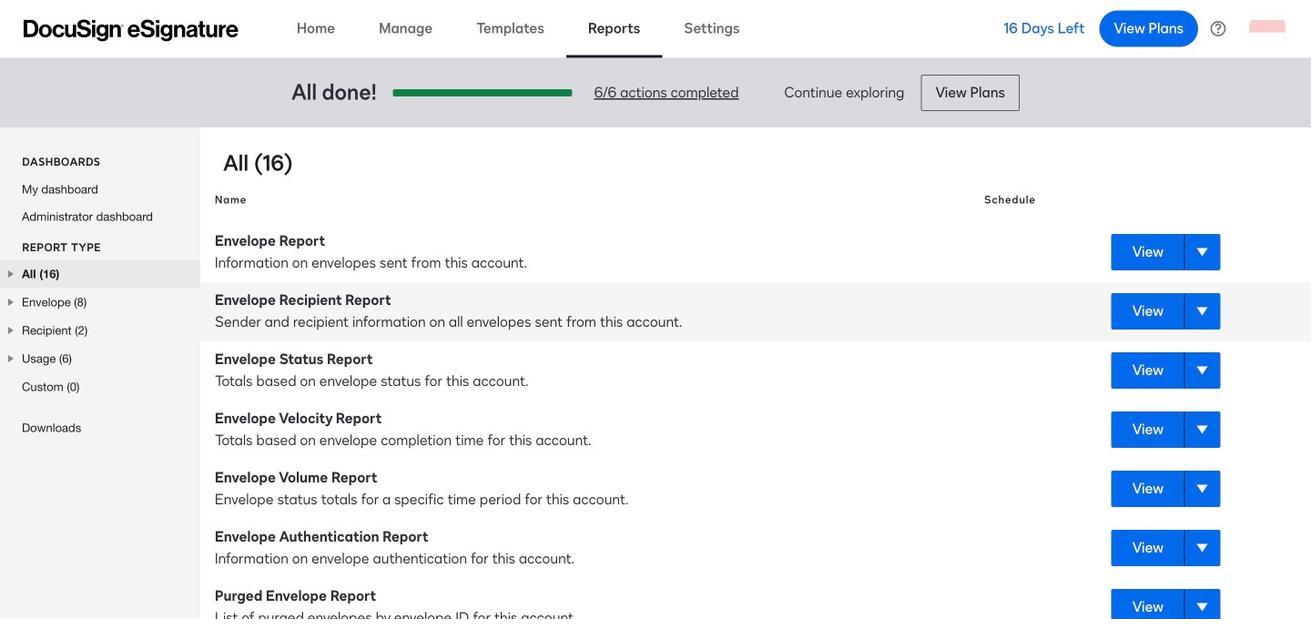 Task type: vqa. For each thing, say whether or not it's contained in the screenshot.
Your uploaded profile image
yes



Task type: describe. For each thing, give the bounding box(es) containing it.
docusign esignature image
[[24, 20, 239, 41]]



Task type: locate. For each thing, give the bounding box(es) containing it.
your uploaded profile image image
[[1250, 10, 1286, 47]]



